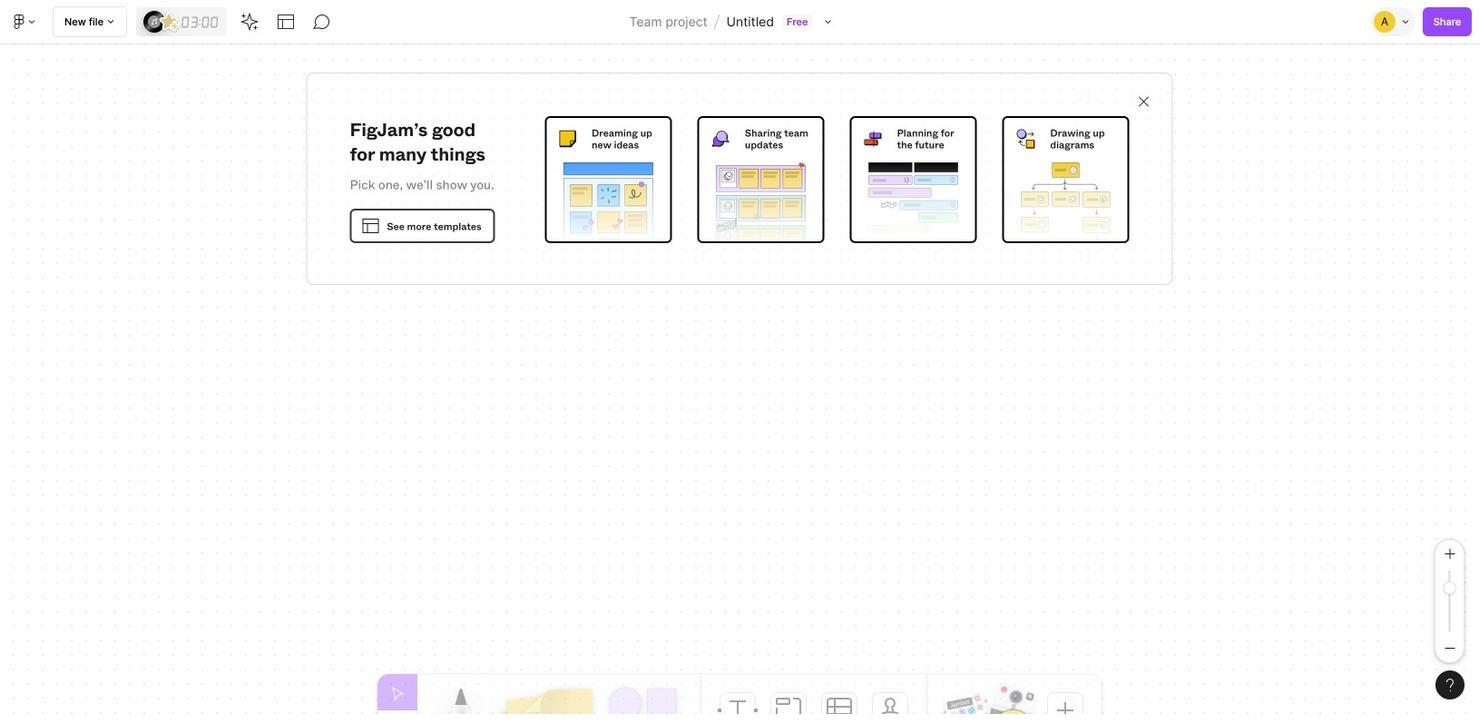 Task type: describe. For each thing, give the bounding box(es) containing it.
File name text field
[[726, 10, 775, 34]]

drawing up diagrams option
[[1002, 116, 1130, 246]]

make something use cases list box
[[545, 116, 1130, 246]]

view comments image
[[313, 13, 331, 31]]

sharing team updates option
[[697, 116, 825, 246]]



Task type: vqa. For each thing, say whether or not it's contained in the screenshot.
community 16 image
no



Task type: locate. For each thing, give the bounding box(es) containing it.
main toolbar region
[[0, 0, 1479, 44]]

dreaming up new ideas option
[[545, 116, 672, 246]]

planning for the future option
[[850, 116, 977, 243]]

multiplayer tools image
[[1400, 0, 1414, 44]]



